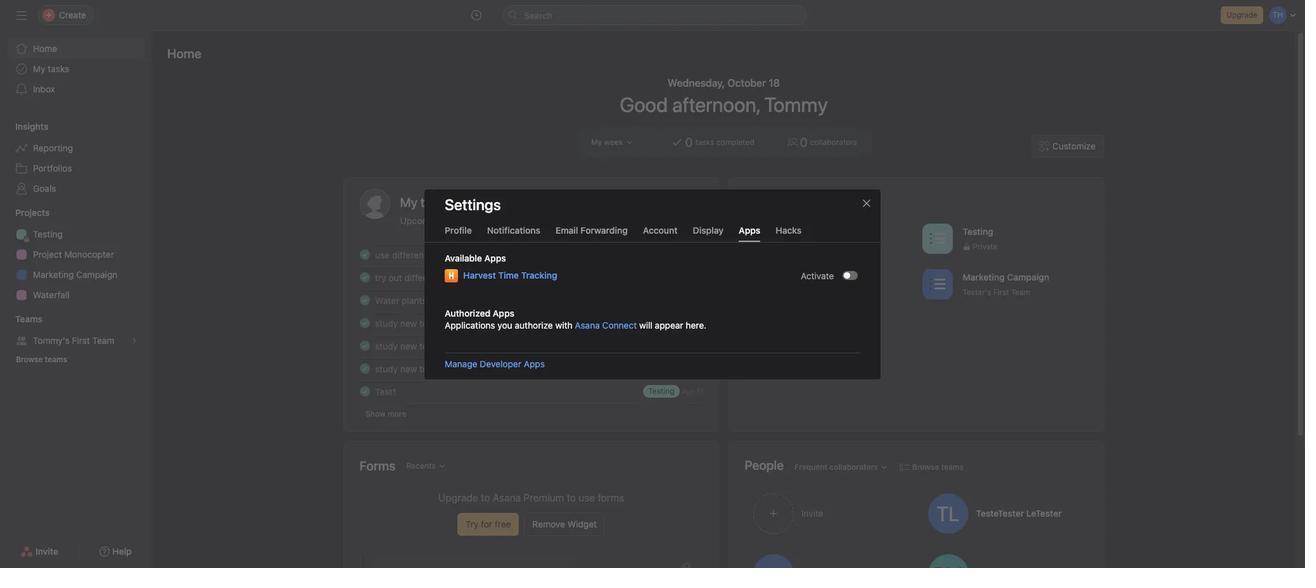 Task type: vqa. For each thing, say whether or not it's contained in the screenshot.
first See details, My workspace IMAGE from the top
no



Task type: locate. For each thing, give the bounding box(es) containing it.
forms
[[360, 459, 396, 473]]

different up out
[[392, 249, 427, 260]]

study
[[375, 318, 398, 329], [375, 341, 398, 351], [375, 363, 398, 374]]

0 horizontal spatial to
[[481, 492, 490, 504]]

0 vertical spatial asana
[[575, 320, 600, 330]]

project monocopter link
[[8, 245, 144, 265], [745, 265, 917, 305]]

completed checkbox left test1
[[357, 384, 372, 399]]

0 left tasks completed
[[685, 135, 693, 150]]

water
[[375, 295, 399, 306]]

apps
[[739, 225, 761, 235], [485, 253, 506, 263], [493, 308, 515, 318], [524, 358, 545, 369]]

teams element
[[0, 308, 152, 371]]

1 vertical spatial new
[[400, 341, 417, 351]]

projects
[[15, 207, 50, 218]]

testing down the projects
[[33, 229, 63, 240]]

0 horizontal spatial browse teams
[[16, 355, 67, 364]]

browse
[[16, 355, 43, 364], [912, 462, 939, 472]]

hacks
[[776, 225, 802, 235]]

apr 11 button
[[682, 387, 704, 396]]

home
[[33, 43, 57, 54], [167, 46, 201, 61]]

2 vertical spatial study
[[375, 363, 398, 374]]

1 vertical spatial upgrade
[[438, 492, 478, 504]]

0 vertical spatial completed image
[[357, 338, 372, 354]]

3 completed image from the top
[[357, 293, 372, 308]]

2 tooling from the top
[[419, 341, 447, 351]]

0 vertical spatial study new tooling
[[375, 318, 447, 329]]

upgrade inside button
[[1227, 10, 1258, 20]]

use left forms
[[579, 492, 595, 504]]

1 vertical spatial first
[[72, 335, 90, 346]]

try
[[375, 272, 386, 283]]

0 horizontal spatial browse teams button
[[10, 351, 73, 369]]

2 0 from the left
[[800, 135, 808, 150]]

overdue
[[458, 215, 494, 226]]

1 vertical spatial monocopter
[[823, 272, 874, 282]]

0 horizontal spatial project monocopter link
[[8, 245, 144, 265]]

portfolios link
[[8, 158, 144, 179]]

marketing up tester's
[[963, 272, 1005, 282]]

1 horizontal spatial 0
[[800, 135, 808, 150]]

1 0 from the left
[[685, 135, 693, 150]]

3 completed image from the top
[[357, 384, 372, 399]]

tommy's first team link
[[8, 331, 144, 351]]

apps button
[[739, 225, 761, 242]]

1 vertical spatial completed checkbox
[[357, 316, 372, 331]]

0 horizontal spatial testing
[[33, 229, 63, 240]]

project monocopter link down create project link
[[745, 265, 917, 305]]

1 horizontal spatial project monocopter
[[791, 272, 874, 282]]

1 vertical spatial tooling
[[419, 341, 447, 351]]

0 horizontal spatial browse
[[16, 355, 43, 364]]

asana right with
[[575, 320, 600, 330]]

0 vertical spatial monocopter
[[64, 249, 114, 260]]

first right tester's
[[993, 287, 1009, 297]]

0 horizontal spatial monocopter
[[64, 249, 114, 260]]

1 horizontal spatial testing link
[[643, 385, 679, 398]]

0 vertical spatial use
[[375, 249, 389, 260]]

switch
[[843, 271, 858, 280]]

campaign for marketing campaign
[[76, 269, 117, 280]]

1 vertical spatial project
[[791, 272, 820, 282]]

team right tester's
[[1011, 287, 1030, 297]]

to
[[481, 492, 490, 504], [567, 492, 576, 504]]

tommy's
[[33, 335, 70, 346]]

3 study new tooling from the top
[[375, 363, 447, 374]]

manage developer apps
[[445, 358, 545, 369]]

project monocopter up marketing campaign
[[33, 249, 114, 260]]

1 vertical spatial tasks
[[696, 138, 715, 147]]

use up try
[[375, 249, 389, 260]]

2 vertical spatial completed checkbox
[[357, 338, 372, 354]]

testing link left apr
[[643, 385, 679, 398]]

0 vertical spatial first
[[993, 287, 1009, 297]]

3 completed checkbox from the top
[[357, 361, 372, 376]]

(balsa
[[504, 249, 529, 260]]

2 horizontal spatial testing
[[963, 226, 993, 237]]

tasks
[[48, 63, 69, 74], [696, 138, 715, 147]]

tooling for 1st completed image
[[419, 341, 447, 351]]

0 horizontal spatial tasks
[[48, 63, 69, 74]]

Completed checkbox
[[357, 247, 372, 262], [357, 316, 372, 331], [357, 338, 372, 354]]

1 horizontal spatial team
[[1011, 287, 1030, 297]]

for left wing
[[469, 249, 480, 260]]

0 horizontal spatial marketing
[[33, 269, 74, 280]]

0 horizontal spatial testing link
[[8, 224, 144, 245]]

2 completed checkbox from the top
[[357, 293, 372, 308]]

2 list image from the top
[[930, 277, 945, 292]]

manage developer apps link
[[445, 358, 545, 369]]

monocopter
[[64, 249, 114, 260], [823, 272, 874, 282]]

marketing inside the marketing campaign tester's first team
[[963, 272, 1005, 282]]

1 horizontal spatial first
[[993, 287, 1009, 297]]

0 vertical spatial tooling
[[419, 318, 447, 329]]

1 horizontal spatial monocopter
[[823, 272, 874, 282]]

1 list image from the top
[[930, 231, 945, 246]]

asana inside authorized apps applications you authorize with asana connect will appear here.
[[575, 320, 600, 330]]

0 vertical spatial project monocopter
[[33, 249, 114, 260]]

apr 11
[[682, 387, 704, 396]]

0 horizontal spatial project monocopter
[[33, 249, 114, 260]]

1 vertical spatial list image
[[930, 277, 945, 292]]

completed image
[[357, 338, 372, 354], [357, 361, 372, 376], [357, 384, 372, 399]]

completed checkbox for water
[[357, 293, 372, 308]]

teams
[[15, 314, 42, 324]]

1 completed image from the top
[[357, 338, 372, 354]]

completed checkbox up show
[[357, 361, 372, 376]]

1 horizontal spatial upgrade
[[1227, 10, 1258, 20]]

to up try for free
[[481, 492, 490, 504]]

different up plants
[[404, 272, 439, 283]]

1 horizontal spatial campaign
[[1007, 272, 1049, 282]]

2 completed image from the top
[[357, 361, 372, 376]]

teams
[[45, 355, 67, 364], [941, 462, 964, 472]]

marketing for marketing campaign
[[33, 269, 74, 280]]

completed checkbox left "water"
[[357, 293, 372, 308]]

apps right developer
[[524, 358, 545, 369]]

2 new from the top
[[400, 341, 417, 351]]

project monocopter link up marketing campaign
[[8, 245, 144, 265]]

project up marketing campaign
[[33, 249, 62, 260]]

monocopter down create project link
[[823, 272, 874, 282]]

developer
[[480, 358, 522, 369]]

team inside the marketing campaign tester's first team
[[1011, 287, 1030, 297]]

list image left "private"
[[930, 231, 945, 246]]

campaign inside projects element
[[76, 269, 117, 280]]

completed checkbox for study
[[357, 361, 372, 376]]

0 left collaborators
[[800, 135, 808, 150]]

tommy's first team
[[33, 335, 114, 346]]

asana connect link
[[575, 320, 637, 330]]

1 vertical spatial different
[[404, 272, 439, 283]]

asana up free
[[493, 492, 521, 504]]

3 new from the top
[[400, 363, 417, 374]]

0 vertical spatial study
[[375, 318, 398, 329]]

goals
[[33, 183, 56, 194]]

study new tooling
[[375, 318, 447, 329], [375, 341, 447, 351], [375, 363, 447, 374]]

0 horizontal spatial team
[[92, 335, 114, 346]]

hacks button
[[776, 225, 802, 242]]

0 horizontal spatial for
[[469, 249, 480, 260]]

tooling for completed option for study completed image
[[419, 363, 447, 374]]

0 vertical spatial tasks
[[48, 63, 69, 74]]

to up remove widget
[[567, 492, 576, 504]]

create project
[[791, 233, 850, 244]]

completed
[[528, 215, 574, 226]]

testing inside projects element
[[33, 229, 63, 240]]

1 horizontal spatial project
[[791, 272, 820, 282]]

2 completed checkbox from the top
[[357, 316, 372, 331]]

testing link up marketing campaign
[[8, 224, 144, 245]]

completed image for use
[[357, 247, 372, 262]]

2 vertical spatial study new tooling
[[375, 363, 447, 374]]

tooling up manage
[[419, 341, 447, 351]]

premium
[[524, 492, 564, 504]]

water plants
[[375, 295, 426, 306]]

campaign inside the marketing campaign tester's first team
[[1007, 272, 1049, 282]]

try for free button
[[458, 513, 519, 536]]

1 horizontal spatial teams
[[941, 462, 964, 472]]

first right tommy's
[[72, 335, 90, 346]]

first inside "tommy's first team" link
[[72, 335, 90, 346]]

1 horizontal spatial marketing
[[963, 272, 1005, 282]]

harvest time tracking
[[463, 270, 557, 280]]

testing left apr
[[648, 387, 674, 396]]

1 horizontal spatial browse
[[912, 462, 939, 472]]

1 horizontal spatial browse teams button
[[894, 458, 970, 476]]

for right try
[[481, 519, 492, 530]]

tasks left completed at right
[[696, 138, 715, 147]]

3 completed checkbox from the top
[[357, 338, 372, 354]]

0 vertical spatial testing link
[[8, 224, 144, 245]]

1 horizontal spatial tasks
[[696, 138, 715, 147]]

my tasks
[[33, 63, 69, 74]]

0 vertical spatial new
[[400, 318, 417, 329]]

0 vertical spatial list image
[[930, 231, 945, 246]]

tooling down plants
[[419, 318, 447, 329]]

use
[[375, 249, 389, 260], [579, 492, 595, 504]]

marketing up waterfall
[[33, 269, 74, 280]]

0 vertical spatial browse teams button
[[10, 351, 73, 369]]

1 horizontal spatial for
[[481, 519, 492, 530]]

tasks right my
[[48, 63, 69, 74]]

1 vertical spatial for
[[481, 519, 492, 530]]

0 vertical spatial completed checkbox
[[357, 247, 372, 262]]

project
[[33, 249, 62, 260], [791, 272, 820, 282]]

0 horizontal spatial teams
[[45, 355, 67, 364]]

completed image
[[357, 247, 372, 262], [357, 270, 372, 285], [357, 293, 372, 308], [357, 316, 372, 331]]

add profile photo image
[[360, 189, 390, 219]]

3 tooling from the top
[[419, 363, 447, 374]]

browse teams button
[[10, 351, 73, 369], [894, 458, 970, 476]]

for
[[469, 249, 480, 260], [481, 519, 492, 530]]

0 vertical spatial different
[[392, 249, 427, 260]]

harvest
[[463, 270, 496, 280]]

0 vertical spatial team
[[1011, 287, 1030, 297]]

marketing inside projects element
[[33, 269, 74, 280]]

completed button
[[528, 215, 574, 233]]

1 horizontal spatial asana
[[575, 320, 600, 330]]

hide sidebar image
[[16, 10, 27, 20]]

marketing campaign tester's first team
[[963, 272, 1049, 297]]

list image
[[930, 231, 945, 246], [930, 277, 945, 292]]

4 completed checkbox from the top
[[357, 384, 372, 399]]

apr
[[682, 387, 695, 396]]

2 vertical spatial new
[[400, 363, 417, 374]]

1 vertical spatial study
[[375, 341, 398, 351]]

0 horizontal spatial 0
[[685, 135, 693, 150]]

0 horizontal spatial asana
[[493, 492, 521, 504]]

1 vertical spatial completed image
[[357, 361, 372, 376]]

project down the create project
[[791, 272, 820, 282]]

1 vertical spatial project monocopter
[[791, 272, 874, 282]]

1 horizontal spatial to
[[567, 492, 576, 504]]

0 horizontal spatial campaign
[[76, 269, 117, 280]]

1 horizontal spatial project monocopter link
[[745, 265, 917, 305]]

completed image for try
[[357, 270, 372, 285]]

wednesday, october 18 good afternoon, tommy
[[620, 77, 828, 117]]

monocopter up marketing campaign link at the left of page
[[64, 249, 114, 260]]

close image
[[862, 198, 872, 208]]

insights button
[[0, 120, 48, 133]]

0
[[685, 135, 693, 150], [800, 135, 808, 150]]

Completed checkbox
[[357, 270, 372, 285], [357, 293, 372, 308], [357, 361, 372, 376], [357, 384, 372, 399]]

upgrade for upgrade to asana premium to use forms
[[438, 492, 478, 504]]

1 vertical spatial browse
[[912, 462, 939, 472]]

apps up time
[[485, 253, 506, 263]]

collaborators
[[810, 138, 857, 147]]

remove widget button
[[524, 513, 605, 536]]

apps up "you" in the left of the page
[[493, 308, 515, 318]]

my tasks
[[400, 195, 451, 210]]

team
[[1011, 287, 1030, 297], [92, 335, 114, 346]]

account
[[643, 225, 678, 235]]

1 completed checkbox from the top
[[357, 270, 372, 285]]

0 vertical spatial upgrade
[[1227, 10, 1258, 20]]

0 vertical spatial teams
[[45, 355, 67, 364]]

team right tommy's
[[92, 335, 114, 346]]

0 horizontal spatial project
[[33, 249, 62, 260]]

browse teams
[[16, 355, 67, 364], [912, 462, 964, 472]]

0 horizontal spatial home
[[33, 43, 57, 54]]

4 completed image from the top
[[357, 316, 372, 331]]

different
[[392, 249, 427, 260], [404, 272, 439, 283]]

0 horizontal spatial first
[[72, 335, 90, 346]]

1 completed image from the top
[[357, 247, 372, 262]]

available
[[445, 253, 482, 263]]

tester's
[[963, 287, 991, 297]]

0 horizontal spatial upgrade
[[438, 492, 478, 504]]

display button
[[693, 225, 724, 242]]

2 study new tooling from the top
[[375, 341, 447, 351]]

project monocopter down create project link
[[791, 272, 874, 282]]

completed image for study
[[357, 316, 372, 331]]

1 study from the top
[[375, 318, 398, 329]]

tooling down applications
[[419, 363, 447, 374]]

1 horizontal spatial browse teams
[[912, 462, 964, 472]]

email
[[556, 225, 578, 235]]

display
[[693, 225, 724, 235]]

project monocopter
[[33, 249, 114, 260], [791, 272, 874, 282]]

global element
[[0, 31, 152, 107]]

1 vertical spatial browse teams button
[[894, 458, 970, 476]]

0 vertical spatial browse
[[16, 355, 43, 364]]

3 study from the top
[[375, 363, 398, 374]]

2 vertical spatial tooling
[[419, 363, 447, 374]]

2 completed image from the top
[[357, 270, 372, 285]]

list image left tester's
[[930, 277, 945, 292]]

0 vertical spatial browse teams
[[16, 355, 67, 364]]

completed checkbox for try
[[357, 270, 372, 285]]

completed checkbox left try
[[357, 270, 372, 285]]

tooling
[[419, 318, 447, 329], [419, 341, 447, 351], [419, 363, 447, 374]]

authorized apps applications you authorize with asana connect will appear here.
[[445, 308, 707, 330]]

campaign for marketing campaign tester's first team
[[1007, 272, 1049, 282]]

reporting
[[33, 143, 73, 153]]

2 study from the top
[[375, 341, 398, 351]]

1 horizontal spatial use
[[579, 492, 595, 504]]

1 vertical spatial use
[[579, 492, 595, 504]]

2 vertical spatial completed image
[[357, 384, 372, 399]]

1 vertical spatial study new tooling
[[375, 341, 447, 351]]

0 for collaborators
[[800, 135, 808, 150]]

testing up "private"
[[963, 226, 993, 237]]

marketing for marketing campaign tester's first team
[[963, 272, 1005, 282]]



Task type: describe. For each thing, give the bounding box(es) containing it.
1 vertical spatial browse teams
[[912, 462, 964, 472]]

1 tooling from the top
[[419, 318, 447, 329]]

private
[[973, 242, 998, 251]]

portfolios
[[33, 163, 72, 174]]

upgrade to asana premium to use forms
[[438, 492, 624, 504]]

free
[[495, 519, 511, 530]]

waterfall
[[33, 290, 69, 300]]

marketing campaign
[[33, 269, 117, 280]]

wing
[[483, 249, 502, 260]]

email forwarding button
[[556, 225, 628, 242]]

forwarding
[[581, 225, 628, 235]]

show more
[[365, 409, 406, 419]]

authorize
[[515, 320, 553, 330]]

list image for marketing campaign
[[930, 277, 945, 292]]

completed image for water
[[357, 293, 372, 308]]

connect
[[602, 320, 637, 330]]

notifications button
[[487, 225, 541, 242]]

profile button
[[445, 225, 472, 242]]

wood?)
[[532, 249, 562, 260]]

insights element
[[0, 115, 152, 202]]

completed
[[717, 138, 755, 147]]

manage
[[445, 358, 477, 369]]

harvest time tracking link
[[463, 268, 557, 282]]

tasks inside global element
[[48, 63, 69, 74]]

remove
[[533, 519, 565, 530]]

browse teams button inside teams element
[[10, 351, 73, 369]]

1 vertical spatial asana
[[493, 492, 521, 504]]

account button
[[643, 225, 678, 242]]

apps left hacks
[[739, 225, 761, 235]]

browse teams inside teams element
[[16, 355, 67, 364]]

1 to from the left
[[481, 492, 490, 504]]

study new tooling for 1st completed image
[[375, 341, 447, 351]]

people
[[745, 458, 784, 472]]

18
[[769, 77, 780, 89]]

upgrade for upgrade
[[1227, 10, 1258, 20]]

0 vertical spatial project
[[33, 249, 62, 260]]

1 vertical spatial team
[[92, 335, 114, 346]]

(13)
[[496, 215, 513, 226]]

activate
[[801, 270, 834, 281]]

new for completed option for study completed image
[[400, 363, 417, 374]]

overdue (13) button
[[458, 215, 513, 233]]

will
[[639, 320, 653, 330]]

overdue (13)
[[458, 215, 513, 226]]

projects button
[[0, 207, 50, 219]]

completed image for first completed option from the bottom
[[357, 384, 372, 399]]

new for 1st completed image
[[400, 341, 417, 351]]

project monocopter inside projects element
[[33, 249, 114, 260]]

inbox link
[[8, 79, 144, 99]]

more
[[387, 409, 406, 419]]

0 for tasks completed
[[685, 135, 693, 150]]

goals link
[[8, 179, 144, 199]]

here.
[[686, 320, 707, 330]]

for inside button
[[481, 519, 492, 530]]

customize button
[[1032, 135, 1104, 158]]

1 horizontal spatial home
[[167, 46, 201, 61]]

propellers
[[441, 272, 482, 283]]

out
[[388, 272, 402, 283]]

profile
[[445, 225, 472, 235]]

1 vertical spatial teams
[[941, 462, 964, 472]]

marketing campaign link
[[8, 265, 144, 285]]

appear
[[655, 320, 684, 330]]

forms
[[598, 492, 624, 504]]

wednesday,
[[668, 77, 725, 89]]

reporting link
[[8, 138, 144, 158]]

authorized
[[445, 308, 491, 318]]

monocopter inside projects element
[[64, 249, 114, 260]]

1 completed checkbox from the top
[[357, 247, 372, 262]]

home inside global element
[[33, 43, 57, 54]]

tracking
[[521, 270, 557, 280]]

1 new from the top
[[400, 318, 417, 329]]

apps inside authorized apps applications you authorize with asana connect will appear here.
[[493, 308, 515, 318]]

upcoming button
[[400, 215, 443, 233]]

1 vertical spatial testing link
[[643, 385, 679, 398]]

applications
[[445, 320, 495, 330]]

my
[[33, 63, 45, 74]]

settings
[[445, 196, 501, 213]]

materials
[[429, 249, 466, 260]]

projects element
[[0, 202, 152, 308]]

upgrade button
[[1221, 6, 1264, 24]]

insights
[[15, 121, 48, 132]]

my tasks link
[[400, 194, 703, 212]]

teams button
[[0, 313, 42, 326]]

plants
[[401, 295, 426, 306]]

customize
[[1053, 141, 1096, 151]]

october
[[728, 77, 766, 89]]

upcoming
[[400, 215, 443, 226]]

0 vertical spatial for
[[469, 249, 480, 260]]

study new tooling for completed option for study completed image
[[375, 363, 447, 374]]

completed image for completed option for study
[[357, 361, 372, 376]]

email forwarding
[[556, 225, 628, 235]]

available apps
[[445, 253, 506, 263]]

first inside the marketing campaign tester's first team
[[993, 287, 1009, 297]]

use different materials for wing (balsa wood?)
[[375, 249, 562, 260]]

1 horizontal spatial testing
[[648, 387, 674, 396]]

list image for testing
[[930, 231, 945, 246]]

0 horizontal spatial use
[[375, 249, 389, 260]]

widget
[[568, 519, 597, 530]]

create project link
[[745, 219, 917, 260]]

afternoon,
[[672, 93, 760, 117]]

show more button
[[360, 406, 412, 423]]

my tasks link
[[8, 59, 144, 79]]

time
[[498, 270, 519, 280]]

waterfall link
[[8, 285, 144, 305]]

good
[[620, 93, 668, 117]]

tommy
[[765, 93, 828, 117]]

you
[[498, 320, 512, 330]]

try
[[466, 519, 479, 530]]

try out different propellers
[[375, 272, 482, 283]]

tasks completed
[[696, 138, 755, 147]]

browse inside teams element
[[16, 355, 43, 364]]

try for free
[[466, 519, 511, 530]]

2 to from the left
[[567, 492, 576, 504]]

with
[[555, 320, 573, 330]]

1 study new tooling from the top
[[375, 318, 447, 329]]



